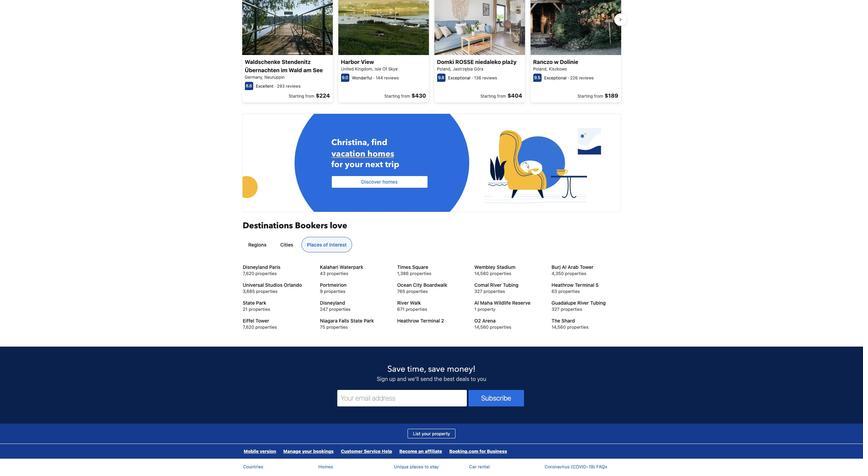 Task type: describe. For each thing, give the bounding box(es) containing it.
portmeirion 9 properties
[[320, 283, 347, 295]]

guadalupe river tubing 327 properties
[[552, 301, 606, 313]]

from for $224
[[305, 94, 314, 99]]

wonderful · 144 reviews
[[352, 75, 399, 81]]

comal river tubing 327 properties
[[474, 283, 518, 295]]

the
[[434, 377, 442, 383]]

al inside burj al arab tower 4,350 properties
[[562, 265, 566, 271]]

places
[[307, 242, 322, 248]]

$404
[[508, 93, 522, 99]]

7,620 for eiffel tower
[[243, 325, 254, 331]]

of
[[323, 242, 328, 248]]

· for isle
[[373, 75, 375, 81]]

9
[[320, 289, 323, 295]]

im
[[281, 67, 287, 73]]

9.5 element
[[533, 74, 541, 82]]

universal
[[243, 283, 264, 289]]

wildlife
[[494, 301, 511, 306]]

harbor
[[341, 59, 360, 65]]

ranczo
[[533, 59, 553, 65]]

exceptional for w
[[544, 75, 567, 81]]

booking.com
[[449, 449, 478, 455]]

booking.com for business link
[[446, 445, 511, 460]]

river walk 671 properties
[[397, 301, 427, 313]]

properties inside portmeirion 9 properties
[[324, 289, 345, 295]]

properties inside ocean city boardwalk 765 properties
[[406, 289, 428, 295]]

$189
[[605, 93, 618, 99]]

eiffel
[[243, 318, 254, 324]]

9.5
[[534, 75, 540, 80]]

ocean
[[397, 283, 412, 289]]

properties inside kalahari waterpark 43 properties
[[327, 271, 348, 277]]

mobile
[[244, 449, 259, 455]]

help
[[382, 449, 392, 455]]

eiffel tower 7,620 properties
[[243, 318, 277, 331]]

· for wald
[[275, 84, 276, 89]]

1
[[474, 307, 476, 313]]

góra
[[474, 66, 483, 72]]

75
[[320, 325, 325, 331]]

5
[[596, 283, 599, 289]]

stendenitz
[[282, 59, 311, 65]]

tubing for comal river tubing
[[503, 283, 518, 289]]

niedaleko
[[475, 59, 501, 65]]

properties inside times square 1,386 properties
[[410, 271, 431, 277]]

8.6 element
[[245, 82, 253, 90]]

kiszkowo
[[549, 66, 567, 72]]

bookers
[[295, 221, 328, 232]]

9.0 element
[[341, 74, 349, 82]]

starting for $430
[[384, 94, 400, 99]]

version
[[260, 449, 276, 455]]

service
[[364, 449, 381, 455]]

reviews for $404
[[482, 75, 497, 81]]

exceptional · 136 reviews
[[448, 75, 497, 81]]

view
[[361, 59, 374, 65]]

region containing waldschenke stendenitz übernachten im wald am see
[[237, 0, 627, 105]]

wembley stadium 14,560 properties
[[474, 265, 515, 277]]

properties inside heathrow terminal 5 63 properties
[[558, 289, 580, 295]]

properties inside wembley stadium 14,560 properties
[[490, 271, 511, 277]]

properties inside state park 21 properties
[[249, 307, 270, 313]]

park inside state park 21 properties
[[256, 301, 266, 306]]

christina, find
[[331, 137, 387, 149]]

mobile version
[[244, 449, 276, 455]]

7,620 for disneyland paris
[[243, 271, 254, 277]]

properties inside niagara falls state park 75 properties
[[326, 325, 348, 331]]

terminal for 5
[[575, 283, 594, 289]]

universal studios orlando 3,685 properties
[[243, 283, 302, 295]]

tower inside eiffel tower 7,620 properties
[[256, 318, 269, 324]]

walk
[[410, 301, 421, 306]]

next
[[365, 159, 383, 171]]

deals
[[456, 377, 469, 383]]

niagara falls state park 75 properties
[[320, 318, 374, 331]]

river for comal
[[490, 283, 502, 289]]

christina,
[[331, 137, 369, 149]]

list your property
[[413, 432, 450, 437]]

river for guadalupe
[[577, 301, 589, 306]]

homes for discover homes
[[382, 179, 398, 185]]

interest
[[329, 242, 347, 248]]

reviews for $430
[[384, 75, 399, 81]]

time,
[[407, 364, 426, 376]]

bookings
[[313, 449, 334, 455]]

discover homes
[[361, 179, 398, 185]]

state inside state park 21 properties
[[243, 301, 255, 306]]

dolinie
[[560, 59, 578, 65]]

property inside al maha wildlife reserve 1 property
[[478, 307, 496, 313]]

kalahari
[[320, 265, 338, 271]]

exceptional for rosse
[[448, 75, 470, 81]]

river inside river walk 671 properties
[[397, 301, 409, 306]]

properties inside eiffel tower 7,620 properties
[[255, 325, 277, 331]]

al inside al maha wildlife reserve 1 property
[[474, 301, 479, 306]]

customer
[[341, 449, 363, 455]]

327 for guadalupe river tubing
[[552, 307, 560, 313]]

from for $404
[[497, 94, 506, 99]]

al maha wildlife reserve 1 property
[[474, 301, 530, 313]]

43
[[320, 271, 326, 277]]

best
[[444, 377, 455, 383]]

for inside main content
[[331, 159, 343, 171]]

discover
[[361, 179, 381, 185]]

o2
[[474, 318, 481, 324]]

harbor view united kingdom, isle of skye
[[341, 59, 398, 72]]

save time, save money! sign up and we'll send the best deals to you
[[377, 364, 486, 383]]

state inside niagara falls state park 75 properties
[[350, 318, 362, 324]]

niagara
[[320, 318, 338, 324]]

city
[[413, 283, 422, 289]]

kalahari waterpark link
[[320, 264, 389, 271]]

universal studios orlando link
[[243, 282, 311, 289]]

exceptional element for rosse
[[448, 75, 470, 81]]

navigation inside 'save time, save money!' footer
[[240, 445, 511, 460]]

stadium
[[497, 265, 515, 271]]

properties inside the comal river tubing 327 properties
[[484, 289, 505, 295]]

list
[[413, 432, 420, 437]]

heathrow terminal 2
[[397, 318, 444, 324]]

vacation
[[331, 148, 365, 160]]

for inside navigation
[[479, 449, 486, 455]]

2
[[441, 318, 444, 324]]

reviews for $224
[[286, 84, 301, 89]]

booking.com for business
[[449, 449, 507, 455]]

domki
[[437, 59, 454, 65]]

rosse
[[455, 59, 474, 65]]

136
[[474, 75, 481, 81]]

cities button
[[275, 237, 299, 253]]

burj al arab tower 4,350 properties
[[552, 265, 594, 277]]

disneyland for 247
[[320, 301, 345, 306]]



Task type: vqa. For each thing, say whether or not it's contained in the screenshot.
Search
no



Task type: locate. For each thing, give the bounding box(es) containing it.
heathrow terminal 5 link
[[552, 282, 620, 289]]

9.0
[[342, 75, 348, 80]]

starting from $430
[[384, 93, 426, 99]]

1 horizontal spatial disneyland
[[320, 301, 345, 306]]

from
[[305, 94, 314, 99], [401, 94, 410, 99], [497, 94, 506, 99], [594, 94, 603, 99]]

1 vertical spatial tower
[[256, 318, 269, 324]]

cities
[[280, 242, 293, 248]]

from left $430
[[401, 94, 410, 99]]

heathrow terminal 2 link
[[397, 318, 466, 325]]

portmeirion link
[[320, 282, 389, 289]]

o2 arena link
[[474, 318, 543, 325]]

studios
[[265, 283, 282, 289]]

state up 21 at the bottom left
[[243, 301, 255, 306]]

0 vertical spatial terminal
[[575, 283, 594, 289]]

144
[[376, 75, 383, 81]]

1 vertical spatial 7,620
[[243, 325, 254, 331]]

14,560 inside wembley stadium 14,560 properties
[[474, 271, 489, 277]]

2 horizontal spatial your
[[422, 432, 431, 437]]

9.8 element
[[437, 74, 445, 82]]

2 exceptional from the left
[[544, 75, 567, 81]]

0 horizontal spatial tower
[[256, 318, 269, 324]]

starting down 136 at the right
[[480, 94, 496, 99]]

1 vertical spatial homes
[[382, 179, 398, 185]]

3 starting from the left
[[480, 94, 496, 99]]

7,620 up "universal"
[[243, 271, 254, 277]]

starting inside starting from $224
[[289, 94, 304, 99]]

0 horizontal spatial river
[[397, 301, 409, 306]]

excellent element
[[256, 84, 273, 89]]

w
[[554, 59, 559, 65]]

properties down portmeirion
[[324, 289, 345, 295]]

4 from from the left
[[594, 94, 603, 99]]

1 vertical spatial terminal
[[420, 318, 440, 324]]

properties inside river walk 671 properties
[[406, 307, 427, 313]]

0 vertical spatial 7,620
[[243, 271, 254, 277]]

waterpark
[[340, 265, 363, 271]]

save time, save money! footer
[[0, 347, 863, 470]]

327
[[474, 289, 482, 295], [552, 307, 560, 313]]

1 horizontal spatial al
[[562, 265, 566, 271]]

0 horizontal spatial tubing
[[503, 283, 518, 289]]

· left 226
[[568, 75, 569, 81]]

disneyland up "universal"
[[243, 265, 268, 271]]

your for bookings
[[302, 449, 312, 455]]

1 vertical spatial 327
[[552, 307, 560, 313]]

übernachten
[[245, 67, 280, 73]]

to
[[471, 377, 476, 383]]

from inside starting from $430
[[401, 94, 410, 99]]

your for property
[[422, 432, 431, 437]]

226
[[570, 75, 578, 81]]

1 horizontal spatial property
[[478, 307, 496, 313]]

properties up falls
[[329, 307, 351, 313]]

1 vertical spatial heathrow
[[397, 318, 419, 324]]

region
[[237, 0, 627, 105]]

· left 144 at left top
[[373, 75, 375, 81]]

from for $430
[[401, 94, 410, 99]]

0 horizontal spatial poland,
[[437, 66, 452, 72]]

starting for $189
[[577, 94, 593, 99]]

regions
[[248, 242, 266, 248]]

$430
[[412, 93, 426, 99]]

0 vertical spatial park
[[256, 301, 266, 306]]

14,560 inside the shard 14,560 properties
[[552, 325, 566, 331]]

14,560 down the
[[552, 325, 566, 331]]

tubing inside guadalupe river tubing 327 properties
[[590, 301, 606, 306]]

0 vertical spatial tower
[[580, 265, 594, 271]]

sign
[[377, 377, 388, 383]]

for your next trip
[[331, 159, 399, 171]]

1 horizontal spatial heathrow
[[552, 283, 574, 289]]

tubing down 5
[[590, 301, 606, 306]]

tower inside burj al arab tower 4,350 properties
[[580, 265, 594, 271]]

river right comal
[[490, 283, 502, 289]]

disneyland inside disneyland 247 properties
[[320, 301, 345, 306]]

tower right arab
[[580, 265, 594, 271]]

0 horizontal spatial terminal
[[420, 318, 440, 324]]

al right 'burj'
[[562, 265, 566, 271]]

properties inside o2 arena 14,560 properties
[[490, 325, 511, 331]]

0 horizontal spatial disneyland
[[243, 265, 268, 271]]

heathrow up "63"
[[552, 283, 574, 289]]

al maha wildlife reserve link
[[474, 300, 543, 307]]

2 starting from the left
[[384, 94, 400, 99]]

properties down guadalupe
[[561, 307, 582, 313]]

starting inside starting from $189
[[577, 94, 593, 99]]

falls
[[339, 318, 349, 324]]

0 vertical spatial disneyland
[[243, 265, 268, 271]]

· for poland,
[[472, 75, 473, 81]]

property up affiliate
[[432, 432, 450, 437]]

heathrow for heathrow terminal 2
[[397, 318, 419, 324]]

63
[[552, 289, 557, 295]]

9.8
[[438, 75, 444, 80]]

properties inside guadalupe river tubing 327 properties
[[561, 307, 582, 313]]

14,560 down o2 at the bottom right of the page
[[474, 325, 489, 331]]

2 exceptional element from the left
[[544, 75, 567, 81]]

properties down the shard
[[567, 325, 589, 331]]

find
[[371, 137, 387, 149]]

4 starting from the left
[[577, 94, 593, 99]]

river walk link
[[397, 300, 466, 307]]

1 horizontal spatial river
[[490, 283, 502, 289]]

exceptional element
[[448, 75, 470, 81], [544, 75, 567, 81]]

exceptional down jastrzębia
[[448, 75, 470, 81]]

properties down the paris
[[255, 271, 277, 277]]

properties inside burj al arab tower 4,350 properties
[[565, 271, 586, 277]]

properties down stadium
[[490, 271, 511, 277]]

0 vertical spatial your
[[345, 159, 363, 171]]

1 vertical spatial property
[[432, 432, 450, 437]]

1 horizontal spatial tubing
[[590, 301, 606, 306]]

poland,
[[437, 66, 452, 72], [533, 66, 548, 72]]

send
[[420, 377, 433, 383]]

river
[[490, 283, 502, 289], [397, 301, 409, 306], [577, 301, 589, 306]]

tubing down wembley stadium link
[[503, 283, 518, 289]]

burj
[[552, 265, 561, 271]]

0 vertical spatial al
[[562, 265, 566, 271]]

from for $189
[[594, 94, 603, 99]]

up
[[389, 377, 396, 383]]

exceptional element down kiszkowo
[[544, 75, 567, 81]]

1 poland, from the left
[[437, 66, 452, 72]]

navigation
[[240, 445, 511, 460]]

burj al arab tower link
[[552, 264, 620, 271]]

tower right 'eiffel'
[[256, 318, 269, 324]]

properties down falls
[[326, 325, 348, 331]]

terminal for 2
[[420, 318, 440, 324]]

7,620 down 'eiffel'
[[243, 325, 254, 331]]

disneyland paris link
[[243, 264, 311, 271]]

properties right 21 at the bottom left
[[249, 307, 270, 313]]

property down the maha
[[478, 307, 496, 313]]

river down heathrow terminal 5 63 properties
[[577, 301, 589, 306]]

1 horizontal spatial exceptional element
[[544, 75, 567, 81]]

1 vertical spatial for
[[479, 449, 486, 455]]

1 vertical spatial park
[[364, 318, 374, 324]]

exceptional element for w
[[544, 75, 567, 81]]

327 for comal river tubing
[[474, 289, 482, 295]]

properties inside disneyland paris 7,620 properties
[[255, 271, 277, 277]]

main content
[[235, 0, 627, 241]]

wald
[[289, 67, 302, 73]]

0 horizontal spatial for
[[331, 159, 343, 171]]

327 inside the comal river tubing 327 properties
[[474, 289, 482, 295]]

state
[[243, 301, 255, 306], [350, 318, 362, 324]]

reviews right 136 at the right
[[482, 75, 497, 81]]

7,620 inside eiffel tower 7,620 properties
[[243, 325, 254, 331]]

wembley
[[474, 265, 495, 271]]

park down disneyland link
[[364, 318, 374, 324]]

3,685
[[243, 289, 255, 295]]

places of interest
[[307, 242, 347, 248]]

we'll
[[408, 377, 419, 383]]

starting
[[289, 94, 304, 99], [384, 94, 400, 99], [480, 94, 496, 99], [577, 94, 593, 99]]

· left 136 at the right
[[472, 75, 473, 81]]

0 vertical spatial homes
[[367, 148, 394, 160]]

1 exceptional element from the left
[[448, 75, 470, 81]]

from left $189 at the right top
[[594, 94, 603, 99]]

0 horizontal spatial state
[[243, 301, 255, 306]]

0 horizontal spatial al
[[474, 301, 479, 306]]

for down christina,
[[331, 159, 343, 171]]

properties inside the shard 14,560 properties
[[567, 325, 589, 331]]

disneyland
[[243, 265, 268, 271], [320, 301, 345, 306]]

properties down walk
[[406, 307, 427, 313]]

places of interest button
[[301, 237, 352, 253]]

comal
[[474, 283, 489, 289]]

poland, down the domki
[[437, 66, 452, 72]]

from inside starting from $404
[[497, 94, 506, 99]]

properties down studios
[[256, 289, 278, 295]]

navigation containing mobile version
[[240, 445, 511, 460]]

0 vertical spatial 327
[[474, 289, 482, 295]]

327 inside guadalupe river tubing 327 properties
[[552, 307, 560, 313]]

customer service help
[[341, 449, 392, 455]]

0 horizontal spatial park
[[256, 301, 266, 306]]

portmeirion
[[320, 283, 347, 289]]

united
[[341, 66, 354, 72]]

your inside list your property link
[[422, 432, 431, 437]]

manage
[[283, 449, 301, 455]]

disneyland up 247
[[320, 301, 345, 306]]

starting down 'excellent · 293 reviews'
[[289, 94, 304, 99]]

starting down 226
[[577, 94, 593, 99]]

1 from from the left
[[305, 94, 314, 99]]

2 horizontal spatial river
[[577, 301, 589, 306]]

starting inside starting from $430
[[384, 94, 400, 99]]

exceptional down kiszkowo
[[544, 75, 567, 81]]

park inside niagara falls state park 75 properties
[[364, 318, 374, 324]]

isle
[[375, 66, 381, 72]]

14,560
[[474, 271, 489, 277], [474, 325, 489, 331], [552, 325, 566, 331]]

river inside the comal river tubing 327 properties
[[490, 283, 502, 289]]

main content containing christina, find
[[235, 0, 627, 241]]

see
[[313, 67, 323, 73]]

properties down state park 21 properties
[[255, 325, 277, 331]]

properties down arena on the right of page
[[490, 325, 511, 331]]

starting for $224
[[289, 94, 304, 99]]

from left $224
[[305, 94, 314, 99]]

327 down guadalupe
[[552, 307, 560, 313]]

14,560 for wembley
[[474, 271, 489, 277]]

671
[[397, 307, 405, 313]]

1 vertical spatial state
[[350, 318, 362, 324]]

homes
[[367, 148, 394, 160], [382, 179, 398, 185]]

your for next
[[345, 159, 363, 171]]

your
[[345, 159, 363, 171], [422, 432, 431, 437], [302, 449, 312, 455]]

homes for vacation homes
[[367, 148, 394, 160]]

0 horizontal spatial exceptional
[[448, 75, 470, 81]]

1 horizontal spatial park
[[364, 318, 374, 324]]

3 from from the left
[[497, 94, 506, 99]]

subscribe button
[[468, 391, 524, 407]]

terminal left 2
[[420, 318, 440, 324]]

0 vertical spatial heathrow
[[552, 283, 574, 289]]

exceptional · 226 reviews
[[544, 75, 594, 81]]

2 vertical spatial your
[[302, 449, 312, 455]]

2 7,620 from the top
[[243, 325, 254, 331]]

1 horizontal spatial poland,
[[533, 66, 548, 72]]

o2 arena 14,560 properties
[[474, 318, 511, 331]]

poland, inside ranczo w dolinie poland, kiszkowo
[[533, 66, 548, 72]]

customer service help link
[[337, 445, 396, 460]]

river up 671
[[397, 301, 409, 306]]

1 horizontal spatial tower
[[580, 265, 594, 271]]

domki rosse niedaleko plaży poland, jastrzębia góra
[[437, 59, 517, 72]]

heathrow down 671
[[397, 318, 419, 324]]

from left $404
[[497, 94, 506, 99]]

times
[[397, 265, 411, 271]]

terminal inside heathrow terminal 5 63 properties
[[575, 283, 594, 289]]

skye
[[388, 66, 398, 72]]

reviews down skye
[[384, 75, 399, 81]]

1 horizontal spatial your
[[345, 159, 363, 171]]

1 vertical spatial al
[[474, 301, 479, 306]]

0 horizontal spatial your
[[302, 449, 312, 455]]

disneyland 247 properties
[[320, 301, 351, 313]]

1 exceptional from the left
[[448, 75, 470, 81]]

starting inside starting from $404
[[480, 94, 496, 99]]

properties down kalahari
[[327, 271, 348, 277]]

1 horizontal spatial 327
[[552, 307, 560, 313]]

disneyland inside disneyland paris 7,620 properties
[[243, 265, 268, 271]]

properties inside universal studios orlando 3,685 properties
[[256, 289, 278, 295]]

your left next
[[345, 159, 363, 171]]

properties inside disneyland 247 properties
[[329, 307, 351, 313]]

0 vertical spatial property
[[478, 307, 496, 313]]

properties up guadalupe
[[558, 289, 580, 295]]

1 horizontal spatial exceptional
[[544, 75, 567, 81]]

2 poland, from the left
[[533, 66, 548, 72]]

terminal left 5
[[575, 283, 594, 289]]

Your email address email field
[[337, 391, 467, 407]]

0 vertical spatial state
[[243, 301, 255, 306]]

14,560 inside o2 arena 14,560 properties
[[474, 325, 489, 331]]

tubing for guadalupe river tubing
[[590, 301, 606, 306]]

1 horizontal spatial for
[[479, 449, 486, 455]]

park down universal studios orlando 3,685 properties
[[256, 301, 266, 306]]

0 horizontal spatial heathrow
[[397, 318, 419, 324]]

1 vertical spatial tubing
[[590, 301, 606, 306]]

tower
[[580, 265, 594, 271], [256, 318, 269, 324]]

your right manage
[[302, 449, 312, 455]]

arena
[[482, 318, 496, 324]]

from inside starting from $189
[[594, 94, 603, 99]]

1 starting from the left
[[289, 94, 304, 99]]

reviews right 293
[[286, 84, 301, 89]]

properties down the city
[[406, 289, 428, 295]]

orlando
[[284, 283, 302, 289]]

paris
[[269, 265, 280, 271]]

state right falls
[[350, 318, 362, 324]]

poland, inside "domki rosse niedaleko plaży poland, jastrzębia góra"
[[437, 66, 452, 72]]

for left business
[[479, 449, 486, 455]]

0 horizontal spatial exceptional element
[[448, 75, 470, 81]]

0 horizontal spatial property
[[432, 432, 450, 437]]

tubing inside the comal river tubing 327 properties
[[503, 283, 518, 289]]

14,560 down wembley
[[474, 271, 489, 277]]

state park 21 properties
[[243, 301, 270, 313]]

comal river tubing link
[[474, 282, 543, 289]]

1 horizontal spatial state
[[350, 318, 362, 324]]

state park link
[[243, 300, 311, 307]]

from inside starting from $224
[[305, 94, 314, 99]]

0 vertical spatial for
[[331, 159, 343, 171]]

starting down "wonderful · 144 reviews"
[[384, 94, 400, 99]]

1 horizontal spatial terminal
[[575, 283, 594, 289]]

river inside guadalupe river tubing 327 properties
[[577, 301, 589, 306]]

properties down arab
[[565, 271, 586, 277]]

exceptional element down jastrzębia
[[448, 75, 470, 81]]

properties down square
[[410, 271, 431, 277]]

293
[[277, 84, 285, 89]]

21
[[243, 307, 247, 313]]

0 horizontal spatial 327
[[474, 289, 482, 295]]

0 vertical spatial tubing
[[503, 283, 518, 289]]

property inside 'save time, save money!' footer
[[432, 432, 450, 437]]

heathrow inside heathrow terminal 5 63 properties
[[552, 283, 574, 289]]

heathrow for heathrow terminal 5 63 properties
[[552, 283, 574, 289]]

guadalupe river tubing link
[[552, 300, 620, 307]]

times square link
[[397, 264, 466, 271]]

tab list
[[240, 237, 620, 253]]

your inside 'manage your bookings' link
[[302, 449, 312, 455]]

reviews for $189
[[579, 75, 594, 81]]

327 down comal
[[474, 289, 482, 295]]

business
[[487, 449, 507, 455]]

247
[[320, 307, 328, 313]]

your right "list" at left
[[422, 432, 431, 437]]

14,560 for o2
[[474, 325, 489, 331]]

become an affiliate link
[[396, 445, 445, 460]]

1 vertical spatial disneyland
[[320, 301, 345, 306]]

poland, down ranczo
[[533, 66, 548, 72]]

starting for $404
[[480, 94, 496, 99]]

· for kiszkowo
[[568, 75, 569, 81]]

disneyland for paris
[[243, 265, 268, 271]]

14,560 for the
[[552, 325, 566, 331]]

properties up the maha
[[484, 289, 505, 295]]

mobile version link
[[240, 445, 280, 460]]

reviews right 226
[[579, 75, 594, 81]]

7,620 inside disneyland paris 7,620 properties
[[243, 271, 254, 277]]

765
[[397, 289, 405, 295]]

al up '1'
[[474, 301, 479, 306]]

1 vertical spatial your
[[422, 432, 431, 437]]

shard
[[561, 318, 575, 324]]

1 7,620 from the top
[[243, 271, 254, 277]]

heathrow
[[552, 283, 574, 289], [397, 318, 419, 324]]

wonderful element
[[352, 75, 372, 81]]

ocean city boardwalk 765 properties
[[397, 283, 447, 295]]

tab list containing regions
[[240, 237, 620, 253]]

· left 293
[[275, 84, 276, 89]]

2 from from the left
[[401, 94, 410, 99]]



